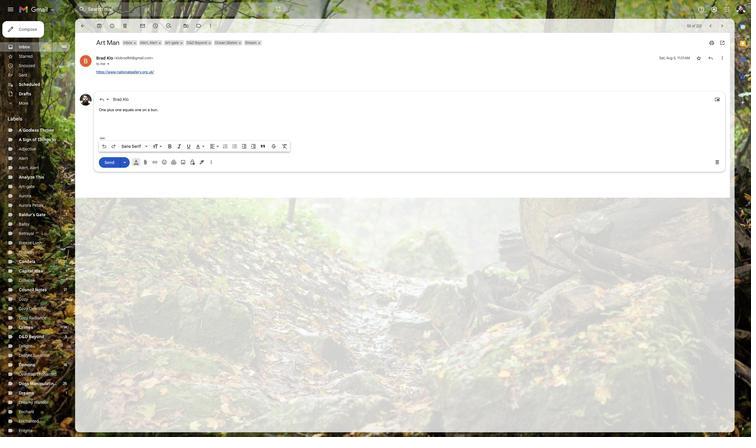 Task type: describe. For each thing, give the bounding box(es) containing it.
dewdrop enchanted
[[19, 372, 57, 377]]

alert, for alert, alert link
[[19, 165, 29, 170]]

1 horizontal spatial to
[[96, 62, 99, 66]]

enigma
[[19, 428, 33, 433]]

sign
[[23, 137, 31, 142]]

come
[[57, 137, 69, 142]]

toggle confidential mode image
[[190, 159, 195, 165]]

starred
[[19, 54, 33, 59]]

ballsy
[[19, 222, 30, 227]]

enchanted link
[[19, 419, 39, 424]]

d&d for d&d beyond "link" at the left bottom of page
[[19, 334, 28, 339]]

lush
[[33, 240, 42, 246]]

cozy dewdrop
[[19, 306, 46, 311]]

drafts
[[19, 91, 31, 97]]

1 for baldur's gate
[[66, 212, 67, 217]]

glisten
[[226, 40, 237, 45]]

analyze
[[19, 175, 35, 180]]

delete image
[[122, 23, 128, 29]]

a godless throne
[[19, 128, 54, 133]]

me
[[100, 62, 105, 66]]

undo ‪(⌘z)‬ image
[[101, 143, 107, 149]]

dogs
[[19, 381, 29, 386]]

4
[[65, 128, 67, 132]]

council notes link
[[19, 287, 47, 293]]

delight link
[[19, 344, 32, 349]]

to inside labels navigation
[[52, 137, 56, 142]]

cozy for cozy link at the bottom left of page
[[19, 297, 28, 302]]

art
[[96, 39, 105, 47]]

sat, aug 5, 11:01 am
[[659, 56, 690, 60]]

21 for council notes
[[64, 288, 67, 292]]

radiance
[[29, 315, 46, 321]]

0 vertical spatial enchanted
[[37, 372, 57, 377]]

a sign of things to come
[[19, 137, 69, 142]]

candela
[[19, 259, 35, 264]]

aurora link
[[19, 193, 31, 199]]

3
[[65, 334, 67, 339]]

man
[[107, 39, 119, 47]]

delight for delight link
[[19, 344, 32, 349]]

cozy for cozy radiance
[[19, 315, 28, 321]]

snoozed link
[[19, 63, 35, 68]]

labels image
[[196, 23, 202, 29]]

newer image
[[708, 23, 714, 29]]

a godless throne link
[[19, 128, 54, 133]]

1 for a sign of things to come
[[66, 137, 67, 142]]

labels
[[8, 116, 22, 122]]

0 horizontal spatial alert
[[19, 156, 28, 161]]

dewdrop enchanted link
[[19, 372, 57, 377]]

mark as unread image
[[140, 23, 146, 29]]

petals
[[32, 203, 44, 208]]

14
[[64, 325, 67, 330]]

art man
[[96, 39, 119, 47]]

compose
[[19, 27, 37, 32]]

gate for art-gate button on the left top of the page
[[172, 40, 179, 45]]

one plus one equals one on a bun.
[[99, 108, 158, 112]]

stream button
[[244, 40, 257, 45]]

Search mail text field
[[88, 6, 258, 12]]

italic ‪(⌘i)‬ image
[[176, 143, 182, 149]]

sat, aug 5, 11:01 am cell
[[659, 55, 690, 61]]

d&d beyond for d&d beyond button
[[187, 40, 207, 45]]

Not starred checkbox
[[696, 55, 702, 61]]

more options image
[[209, 159, 213, 165]]

bun.
[[151, 108, 158, 112]]

collapse link
[[19, 278, 35, 283]]

equals
[[123, 108, 134, 112]]

11:01 am
[[677, 56, 690, 60]]

indent more ‪(⌘])‬ image
[[251, 143, 256, 149]]

formatting options toolbar
[[99, 141, 290, 152]]

throne
[[40, 128, 54, 133]]

aug
[[666, 56, 673, 60]]

inbox link
[[19, 44, 30, 50]]

dogs manipulating time link
[[19, 381, 67, 386]]

insert photo image
[[180, 159, 186, 165]]

godless
[[23, 128, 39, 133]]

klo for brad klo
[[123, 97, 129, 102]]

bold ‪(⌘b)‬ image
[[167, 143, 173, 149]]

remove formatting ‪(⌘\)‬ image
[[282, 143, 288, 149]]

25
[[63, 381, 67, 386]]

demons link
[[19, 362, 35, 368]]

6
[[65, 92, 67, 96]]

aurora petals link
[[19, 203, 44, 208]]

candela link
[[19, 259, 35, 264]]

dreamy wander link
[[19, 400, 48, 405]]

art-gate button
[[164, 40, 179, 45]]

insert signature image
[[199, 159, 205, 165]]

on
[[142, 108, 147, 112]]

betrayal link
[[19, 231, 34, 236]]

beyond for d&d beyond button
[[195, 40, 207, 45]]

cozy dewdrop link
[[19, 306, 46, 311]]

things
[[37, 137, 51, 142]]

labels heading
[[8, 116, 62, 122]]

advanced search options image
[[272, 3, 284, 15]]

a sign of things to come link
[[19, 137, 69, 142]]

adjective
[[19, 146, 36, 152]]

strikethrough ‪(⌘⇧x)‬ image
[[271, 143, 277, 149]]

crimes link
[[19, 325, 33, 330]]

baldur's
[[19, 212, 35, 217]]

idea
[[34, 268, 43, 274]]

1 vertical spatial dewdrop
[[19, 372, 36, 377]]

0 vertical spatial dewdrop
[[29, 306, 46, 311]]

https://www.nationalgallery. org.uk/
[[96, 70, 154, 74]]

inbox for the inbox button
[[124, 40, 132, 45]]

scheduled
[[19, 82, 40, 87]]

plus
[[107, 108, 114, 112]]

21 for candela
[[64, 259, 67, 264]]

quote ‪(⌘⇧9)‬ image
[[260, 143, 266, 149]]

scheduled link
[[19, 82, 40, 87]]

enchant link
[[19, 409, 34, 415]]

add to tasks image
[[165, 23, 171, 29]]

settings image
[[711, 6, 718, 13]]

type of response image
[[99, 97, 105, 102]]



Task type: locate. For each thing, give the bounding box(es) containing it.
1 cozy from the top
[[19, 297, 28, 302]]

underline ‪(⌘u)‬ image
[[186, 144, 192, 150]]

alert for alert, alert button
[[150, 40, 157, 45]]

gate inside labels navigation
[[26, 184, 35, 189]]

2 1 from the top
[[66, 137, 67, 142]]

0 vertical spatial 21
[[64, 259, 67, 264]]

d&d beyond button
[[186, 40, 208, 45]]

1 horizontal spatial beyond
[[195, 40, 207, 45]]

alert inside alert, alert button
[[150, 40, 157, 45]]

1 horizontal spatial alert, alert
[[140, 40, 157, 45]]

to left come
[[52, 137, 56, 142]]

1 for capital idea
[[66, 269, 67, 273]]

1 right "this"
[[66, 175, 67, 179]]

show trimmed content image
[[99, 137, 106, 140]]

alert, right the inbox button
[[140, 40, 149, 45]]

brutality
[[19, 250, 34, 255]]

wander
[[34, 400, 48, 405]]

cozy
[[19, 297, 28, 302], [19, 306, 28, 311], [19, 315, 28, 321]]

to
[[96, 62, 99, 66], [52, 137, 56, 142]]

alert, alert inside button
[[140, 40, 157, 45]]

labels navigation
[[0, 19, 75, 437]]

2 a from the top
[[19, 137, 22, 142]]

a for a godless throne
[[19, 128, 22, 133]]

d&d
[[187, 40, 194, 45], [19, 334, 28, 339]]

gate inside art-gate button
[[172, 40, 179, 45]]

move to image
[[183, 23, 189, 29]]

send button
[[99, 157, 120, 168]]

demons
[[19, 362, 35, 368]]

1 vertical spatial 21
[[64, 288, 67, 292]]

55
[[687, 24, 691, 28]]

alert, inside button
[[140, 40, 149, 45]]

a
[[148, 108, 150, 112]]

this
[[36, 175, 44, 180]]

gmail image
[[19, 4, 51, 15]]

of right 55
[[692, 24, 695, 28]]

1 vertical spatial gate
[[26, 184, 35, 189]]

alert for alert, alert link
[[30, 165, 39, 170]]

a left godless
[[19, 128, 22, 133]]

delight down d&d beyond "link" at the left bottom of page
[[19, 344, 32, 349]]

2 vertical spatial cozy
[[19, 315, 28, 321]]

of right sign
[[32, 137, 37, 142]]

146
[[61, 45, 67, 49]]

alert, alert up analyze
[[19, 165, 39, 170]]

brad klo cell
[[96, 55, 153, 61]]

starred link
[[19, 54, 33, 59]]

delight sunshine link
[[19, 353, 50, 358]]

None search field
[[75, 2, 286, 16]]

archive image
[[96, 23, 102, 29]]

d&d beyond inside button
[[187, 40, 207, 45]]

0 vertical spatial of
[[692, 24, 695, 28]]

enchanted
[[37, 372, 57, 377], [19, 419, 39, 424]]

2 vertical spatial alert
[[30, 165, 39, 170]]

klo left <
[[107, 55, 113, 61]]

art-
[[165, 40, 172, 45], [19, 184, 26, 189]]

0 horizontal spatial klo
[[107, 55, 113, 61]]

Message Body text field
[[99, 107, 720, 132]]

inbox inside button
[[124, 40, 132, 45]]

0 vertical spatial aurora
[[19, 193, 31, 199]]

beyond inside labels navigation
[[29, 334, 44, 339]]

1 right 'idea'
[[66, 269, 67, 273]]

55 of 222
[[687, 24, 702, 28]]

beyond inside d&d beyond button
[[195, 40, 207, 45]]

https://www.nationalgallery.
[[96, 70, 142, 74]]

alert up analyze this link
[[30, 165, 39, 170]]

0 horizontal spatial alert, alert
[[19, 165, 39, 170]]

notes
[[35, 287, 47, 293]]

0 vertical spatial klo
[[107, 55, 113, 61]]

attach files image
[[143, 159, 148, 165]]

1 1 from the top
[[66, 82, 67, 87]]

beyond for d&d beyond "link" at the left bottom of page
[[29, 334, 44, 339]]

>
[[151, 56, 153, 60]]

1 vertical spatial d&d
[[19, 334, 28, 339]]

one left on
[[135, 108, 141, 112]]

0 vertical spatial gate
[[172, 40, 179, 45]]

insert emoji ‪(⌘⇧2)‬ image
[[161, 159, 167, 165]]

breeze lush link
[[19, 240, 42, 246]]

art-gate down analyze
[[19, 184, 35, 189]]

0 vertical spatial d&d
[[187, 40, 194, 45]]

cozy link
[[19, 297, 28, 302]]

0 horizontal spatial art-gate
[[19, 184, 35, 189]]

analyze this link
[[19, 175, 44, 180]]

ocean
[[215, 40, 225, 45]]

cozy radiance link
[[19, 315, 46, 321]]

one
[[115, 108, 122, 112], [135, 108, 141, 112]]

art-gate down add to tasks icon
[[165, 40, 179, 45]]

0 horizontal spatial to
[[52, 137, 56, 142]]

2 horizontal spatial alert
[[150, 40, 157, 45]]

0 vertical spatial alert,
[[140, 40, 149, 45]]

brad for brad klo
[[113, 97, 122, 102]]

alert, alert for alert, alert link
[[19, 165, 39, 170]]

0 vertical spatial alert
[[150, 40, 157, 45]]

sans serif option
[[120, 143, 144, 149]]

dewdrop up radiance at left bottom
[[29, 306, 46, 311]]

bulleted list ‪(⌘⇧8)‬ image
[[232, 143, 238, 149]]

2 one from the left
[[135, 108, 141, 112]]

beyond down "labels" image
[[195, 40, 207, 45]]

alert, down alert link
[[19, 165, 29, 170]]

2 aurora from the top
[[19, 203, 31, 208]]

1 right gate
[[66, 212, 67, 217]]

show details image
[[107, 62, 110, 66]]

d&d inside button
[[187, 40, 194, 45]]

aurora for aurora petals
[[19, 203, 31, 208]]

6 1 from the top
[[66, 391, 67, 395]]

discard draft ‪(⌘⇧d)‬ image
[[714, 159, 720, 165]]

numbered list ‪(⌘⇧7)‬ image
[[222, 143, 228, 149]]

more image
[[208, 23, 214, 29]]

d&d beyond down crimes link
[[19, 334, 44, 339]]

0 vertical spatial a
[[19, 128, 22, 133]]

0 vertical spatial d&d beyond
[[187, 40, 207, 45]]

more
[[19, 101, 28, 106]]

council
[[19, 287, 34, 293]]

enchanted up manipulating
[[37, 372, 57, 377]]

1 for analyze this
[[66, 175, 67, 179]]

0 vertical spatial alert, alert
[[140, 40, 157, 45]]

0 horizontal spatial d&d beyond
[[19, 334, 44, 339]]

tab list
[[735, 19, 751, 416]]

1 vertical spatial cozy
[[19, 306, 28, 311]]

1 down "25"
[[66, 391, 67, 395]]

art- for art-gate link
[[19, 184, 26, 189]]

1 vertical spatial a
[[19, 137, 22, 142]]

art-gate link
[[19, 184, 35, 189]]

1 horizontal spatial one
[[135, 108, 141, 112]]

enchant
[[19, 409, 34, 415]]

a left sign
[[19, 137, 22, 142]]

inbox for inbox link
[[19, 44, 30, 50]]

klo up equals at the left of the page
[[123, 97, 129, 102]]

one right plus
[[115, 108, 122, 112]]

more send options image
[[122, 159, 128, 165]]

1 up 6 on the top left of the page
[[66, 82, 67, 87]]

0 vertical spatial art-gate
[[165, 40, 179, 45]]

main menu image
[[7, 6, 14, 13]]

0 vertical spatial art-
[[165, 40, 172, 45]]

sat,
[[659, 56, 666, 60]]

d&d beyond for d&d beyond "link" at the left bottom of page
[[19, 334, 44, 339]]

support image
[[698, 6, 705, 13]]

d&d beyond inside labels navigation
[[19, 334, 44, 339]]

alert, alert up >
[[140, 40, 157, 45]]

0 horizontal spatial art-
[[19, 184, 26, 189]]

dewdrop
[[29, 306, 46, 311], [19, 372, 36, 377]]

art- inside labels navigation
[[19, 184, 26, 189]]

ocean glisten
[[215, 40, 237, 45]]

1 vertical spatial alert
[[19, 156, 28, 161]]

insert link ‪(⌘k)‬ image
[[152, 159, 158, 165]]

2 21 from the top
[[64, 288, 67, 292]]

1 horizontal spatial of
[[692, 24, 695, 28]]

sans
[[121, 144, 131, 149]]

cozy for cozy dewdrop
[[19, 306, 28, 311]]

0 horizontal spatial one
[[115, 108, 122, 112]]

1 vertical spatial brad
[[113, 97, 122, 102]]

sent
[[19, 72, 27, 78]]

alert, inside labels navigation
[[19, 165, 29, 170]]

4 1 from the top
[[66, 212, 67, 217]]

0 horizontal spatial gate
[[26, 184, 35, 189]]

gate for art-gate link
[[26, 184, 35, 189]]

0 vertical spatial beyond
[[195, 40, 207, 45]]

d&d up delight link
[[19, 334, 28, 339]]

ballsy link
[[19, 222, 30, 227]]

1 down 4 at the left top of page
[[66, 137, 67, 142]]

a for a sign of things to come
[[19, 137, 22, 142]]

art- for art-gate button on the left top of the page
[[165, 40, 172, 45]]

delight for delight sunshine
[[19, 353, 32, 358]]

brad up to me
[[96, 55, 106, 61]]

insert files using drive image
[[171, 159, 177, 165]]

inbox right man
[[124, 40, 132, 45]]

klobrad84@gmail.com
[[116, 56, 151, 60]]

1 delight from the top
[[19, 344, 32, 349]]

3 1 from the top
[[66, 175, 67, 179]]

1 horizontal spatial d&d
[[187, 40, 194, 45]]

d&d for d&d beyond button
[[187, 40, 194, 45]]

gate down analyze this link
[[26, 184, 35, 189]]

art- down add to tasks icon
[[165, 40, 172, 45]]

brad for brad klo < klobrad84@gmail.com >
[[96, 55, 106, 61]]

sent link
[[19, 72, 27, 78]]

art-gate for art-gate link
[[19, 184, 35, 189]]

baldur's gate link
[[19, 212, 46, 217]]

collapse
[[19, 278, 35, 283]]

1 vertical spatial alert,
[[19, 165, 29, 170]]

1 horizontal spatial brad
[[113, 97, 122, 102]]

1 vertical spatial alert, alert
[[19, 165, 39, 170]]

capital idea link
[[19, 268, 43, 274]]

1 vertical spatial enchanted
[[19, 419, 39, 424]]

inbox
[[124, 40, 132, 45], [19, 44, 30, 50]]

0 horizontal spatial of
[[32, 137, 37, 142]]

1 horizontal spatial gate
[[172, 40, 179, 45]]

cozy down cozy link at the bottom left of page
[[19, 306, 28, 311]]

1 21 from the top
[[64, 259, 67, 264]]

1 for scheduled
[[66, 82, 67, 87]]

alert, alert button
[[139, 40, 158, 45]]

alert, for alert, alert button
[[140, 40, 149, 45]]

1 vertical spatial klo
[[123, 97, 129, 102]]

redo ‪(⌘y)‬ image
[[111, 143, 116, 149]]

1 vertical spatial art-
[[19, 184, 26, 189]]

1 vertical spatial art-gate
[[19, 184, 35, 189]]

1 horizontal spatial alert
[[30, 165, 39, 170]]

3 cozy from the top
[[19, 315, 28, 321]]

gate left d&d beyond button
[[172, 40, 179, 45]]

crimes
[[19, 325, 33, 330]]

0 horizontal spatial alert,
[[19, 165, 29, 170]]

1 vertical spatial delight
[[19, 353, 32, 358]]

alert down adjective
[[19, 156, 28, 161]]

d&d beyond down "labels" image
[[187, 40, 207, 45]]

<
[[114, 56, 116, 60]]

capital
[[19, 268, 33, 274]]

dreams link
[[19, 391, 34, 396]]

sunshine
[[33, 353, 50, 358]]

inbox up the starred
[[19, 44, 30, 50]]

klo for brad klo < klobrad84@gmail.com >
[[107, 55, 113, 61]]

cozy down council
[[19, 297, 28, 302]]

alert, alert for alert, alert button
[[140, 40, 157, 45]]

compose button
[[2, 21, 44, 38]]

1 vertical spatial to
[[52, 137, 56, 142]]

of inside labels navigation
[[32, 137, 37, 142]]

art-gate inside labels navigation
[[19, 184, 35, 189]]

d&d beyond
[[187, 40, 207, 45], [19, 334, 44, 339]]

cozy up crimes
[[19, 315, 28, 321]]

one
[[99, 108, 106, 112]]

beyond down crimes
[[29, 334, 44, 339]]

brad up plus
[[113, 97, 122, 102]]

0 horizontal spatial beyond
[[29, 334, 44, 339]]

1 a from the top
[[19, 128, 22, 133]]

not starred image
[[696, 55, 702, 61]]

0 horizontal spatial brad
[[96, 55, 106, 61]]

5 1 from the top
[[66, 269, 67, 273]]

1 horizontal spatial art-gate
[[165, 40, 179, 45]]

inbox button
[[122, 40, 133, 45]]

0 vertical spatial cozy
[[19, 297, 28, 302]]

1 horizontal spatial inbox
[[124, 40, 132, 45]]

18
[[64, 363, 67, 367]]

dogs manipulating time
[[19, 381, 67, 386]]

1 horizontal spatial art-
[[165, 40, 172, 45]]

org.uk/
[[142, 70, 154, 74]]

art- up aurora link on the top of page
[[19, 184, 26, 189]]

0 horizontal spatial d&d
[[19, 334, 28, 339]]

1 one from the left
[[115, 108, 122, 112]]

aurora down aurora link on the top of page
[[19, 203, 31, 208]]

report spam image
[[109, 23, 115, 29]]

dewdrop down demons
[[19, 372, 36, 377]]

2 cozy from the top
[[19, 306, 28, 311]]

analyze this
[[19, 175, 44, 180]]

dreams
[[19, 391, 34, 396]]

1 horizontal spatial alert,
[[140, 40, 149, 45]]

1 vertical spatial of
[[32, 137, 37, 142]]

drafts link
[[19, 91, 31, 97]]

alert up >
[[150, 40, 157, 45]]

capital idea
[[19, 268, 43, 274]]

back to inbox image
[[80, 23, 86, 29]]

indent less ‪(⌘[)‬ image
[[241, 143, 247, 149]]

5,
[[674, 56, 676, 60]]

ocean glisten button
[[214, 40, 238, 45]]

2 delight from the top
[[19, 353, 32, 358]]

d&d inside labels navigation
[[19, 334, 28, 339]]

d&d beyond link
[[19, 334, 44, 339]]

21
[[64, 259, 67, 264], [64, 288, 67, 292]]

snooze image
[[153, 23, 158, 29]]

0 vertical spatial delight
[[19, 344, 32, 349]]

brad klo < klobrad84@gmail.com >
[[96, 55, 153, 61]]

1 horizontal spatial klo
[[123, 97, 129, 102]]

art-gate inside button
[[165, 40, 179, 45]]

baldur's gate
[[19, 212, 46, 217]]

1 vertical spatial aurora
[[19, 203, 31, 208]]

1 aurora from the top
[[19, 193, 31, 199]]

1 horizontal spatial d&d beyond
[[187, 40, 207, 45]]

to me
[[96, 62, 105, 66]]

inbox inside labels navigation
[[19, 44, 30, 50]]

0 vertical spatial to
[[96, 62, 99, 66]]

alert, alert inside labels navigation
[[19, 165, 39, 170]]

enchanted down the "enchant"
[[19, 419, 39, 424]]

older image
[[719, 23, 725, 29]]

alert link
[[19, 156, 28, 161]]

1 vertical spatial d&d beyond
[[19, 334, 44, 339]]

adjective link
[[19, 146, 36, 152]]

1 vertical spatial beyond
[[29, 334, 44, 339]]

222
[[696, 24, 702, 28]]

aurora down art-gate link
[[19, 193, 31, 199]]

art-gate for art-gate button on the left top of the page
[[165, 40, 179, 45]]

1 for dreams
[[66, 391, 67, 395]]

brad
[[96, 55, 106, 61], [113, 97, 122, 102]]

delight down delight link
[[19, 353, 32, 358]]

enigma link
[[19, 428, 33, 433]]

to left me on the left top of page
[[96, 62, 99, 66]]

0 horizontal spatial inbox
[[19, 44, 30, 50]]

breeze lush
[[19, 240, 42, 246]]

art- inside button
[[165, 40, 172, 45]]

betrayal
[[19, 231, 34, 236]]

of
[[692, 24, 695, 28], [32, 137, 37, 142]]

d&d down 'move to' icon
[[187, 40, 194, 45]]

search mail image
[[77, 4, 87, 15]]

aurora for aurora link on the top of page
[[19, 193, 31, 199]]

0 vertical spatial brad
[[96, 55, 106, 61]]



Task type: vqa. For each thing, say whether or not it's contained in the screenshot.
S to the left
no



